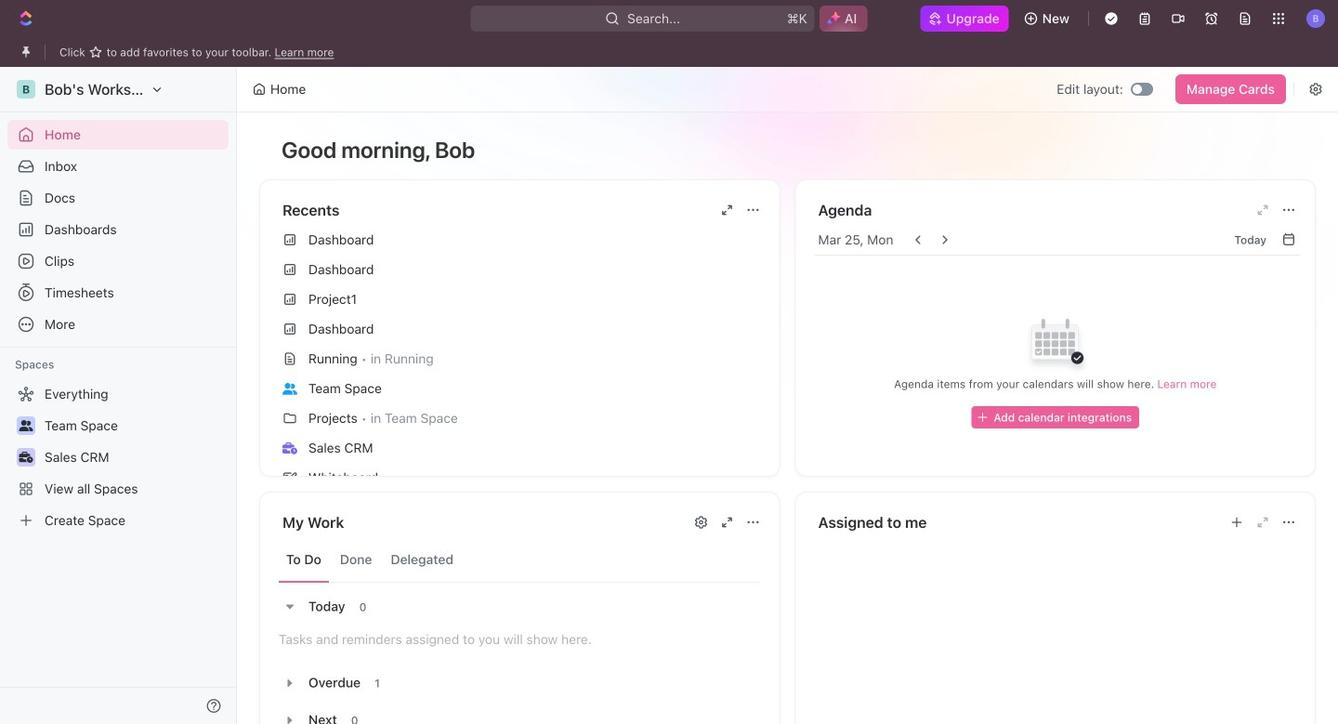 Task type: locate. For each thing, give the bounding box(es) containing it.
tree
[[7, 379, 229, 535]]

sidebar navigation
[[0, 67, 241, 724]]

business time image
[[19, 452, 33, 463]]

user group image
[[283, 383, 297, 395]]

tree inside sidebar navigation
[[7, 379, 229, 535]]

tab list
[[279, 537, 761, 583]]

bob's workspace, , element
[[17, 80, 35, 99]]

user group image
[[19, 420, 33, 431]]

business time image
[[283, 442, 297, 454]]



Task type: vqa. For each thing, say whether or not it's contained in the screenshot.
tree on the left of the page inside Sidebar navigation
yes



